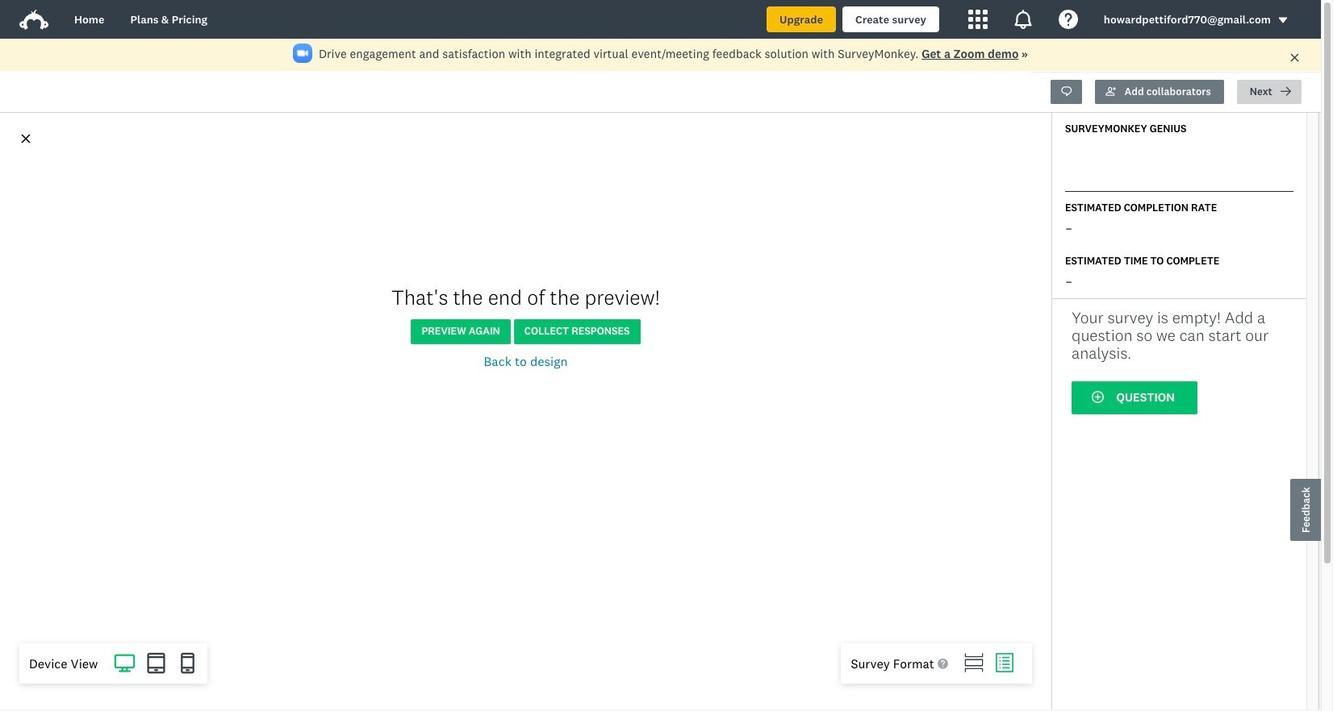 Task type: locate. For each thing, give the bounding box(es) containing it.
products icon image
[[968, 10, 988, 29], [1013, 10, 1033, 29]]

dropdown arrow image
[[1278, 15, 1289, 26]]

help icon image
[[1059, 10, 1078, 29]]

0 horizontal spatial products icon image
[[968, 10, 988, 29]]

switch to classic image
[[995, 654, 1014, 673]]

switch to one question at a time image
[[964, 654, 984, 673]]

1 horizontal spatial products icon image
[[1013, 10, 1033, 29]]

surveymonkey logo image
[[19, 10, 48, 30]]

2 products icon image from the left
[[1013, 10, 1033, 29]]



Task type: vqa. For each thing, say whether or not it's contained in the screenshot.
bottom group
no



Task type: describe. For each thing, give the bounding box(es) containing it.
1 products icon image from the left
[[968, 10, 988, 29]]

x image
[[1290, 52, 1300, 63]]



